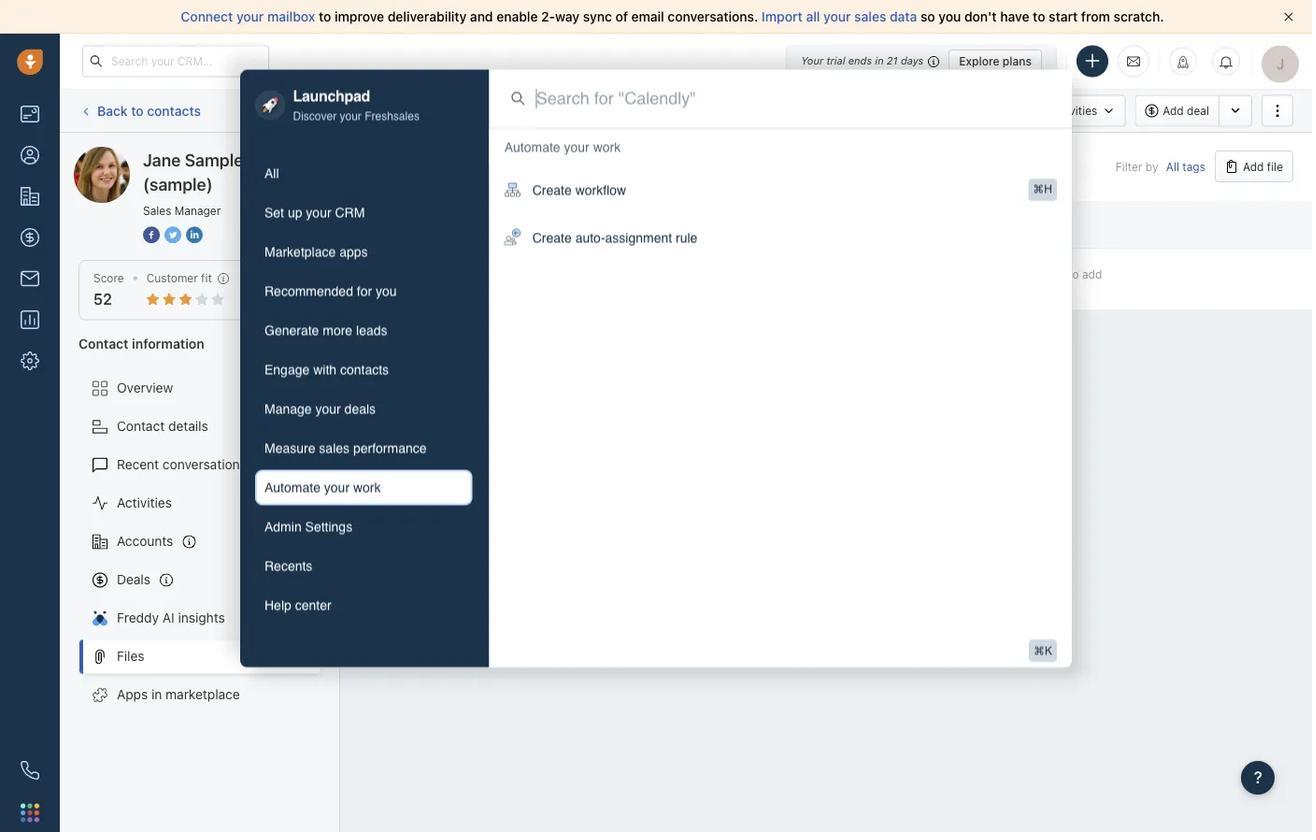 Task type: locate. For each thing, give the bounding box(es) containing it.
1 horizontal spatial sales
[[1019, 104, 1047, 117]]

1 vertical spatial ⌘
[[1034, 644, 1045, 657]]

0 vertical spatial ⌘
[[1034, 183, 1045, 196]]

add deal
[[1163, 104, 1210, 117]]

ai
[[163, 610, 175, 626]]

manage
[[265, 402, 312, 417]]

add inside 'button'
[[1163, 104, 1184, 117]]

manage your deals button
[[255, 391, 473, 427]]

add deal button
[[1135, 95, 1219, 127]]

recents button
[[255, 548, 473, 584]]

in
[[876, 55, 884, 67], [152, 687, 162, 702]]

create left auto-
[[533, 230, 572, 245]]

filter
[[1116, 160, 1143, 173]]

add for add deal
[[1163, 104, 1184, 117]]

way
[[555, 9, 580, 24]]

sales
[[855, 9, 887, 24], [319, 441, 350, 456]]

0 vertical spatial contacts
[[147, 103, 201, 118]]

0 vertical spatial add
[[1163, 104, 1184, 117]]

of
[[616, 9, 628, 24]]

customer
[[147, 272, 198, 285]]

recents
[[265, 559, 313, 574]]

with
[[313, 362, 337, 377]]

1 ⌘ from the top
[[1034, 183, 1045, 196]]

0 vertical spatial contact
[[79, 335, 129, 351]]

email
[[580, 104, 608, 117]]

⌘ inside list of options list box
[[1034, 183, 1045, 196]]

accounts
[[117, 534, 173, 549]]

1 vertical spatial contacts
[[340, 362, 389, 377]]

explore plans
[[960, 54, 1032, 67]]

automate inside button
[[265, 480, 321, 495]]

21
[[887, 55, 898, 67]]

you right the for
[[376, 284, 397, 299]]

attach
[[443, 271, 478, 284]]

explore
[[960, 54, 1000, 67]]

back
[[97, 103, 128, 118]]

call
[[656, 104, 675, 117]]

1 vertical spatial you
[[376, 284, 397, 299]]

add left the file
[[1244, 160, 1265, 173]]

1 vertical spatial click
[[1040, 267, 1066, 281]]

you
[[939, 9, 962, 24], [376, 284, 397, 299]]

⌘ for k
[[1034, 644, 1045, 657]]

don't
[[965, 9, 997, 24]]

1 vertical spatial add
[[1244, 160, 1265, 173]]

contacts up manage your deals button
[[340, 362, 389, 377]]

generate more leads button
[[255, 313, 473, 348]]

(sample)
[[143, 174, 213, 194]]

to right the how
[[429, 271, 440, 284]]

connect
[[181, 9, 233, 24]]

contact information
[[79, 335, 205, 351]]

add
[[1163, 104, 1184, 117], [1244, 160, 1265, 173]]

add inside button
[[1244, 160, 1265, 173]]

create
[[533, 183, 572, 198], [533, 230, 572, 245]]

click right "available."
[[703, 104, 729, 117]]

2-
[[542, 9, 555, 24]]

freddy
[[117, 610, 159, 626]]

0 horizontal spatial all
[[265, 166, 279, 181]]

linkedin circled image
[[186, 224, 203, 245]]

contacts inside button
[[340, 362, 389, 377]]

Try "connect email" field
[[536, 86, 1050, 111]]

⌘ k
[[1034, 644, 1053, 657]]

all up set
[[265, 166, 279, 181]]

create left workflow
[[533, 183, 572, 198]]

settings
[[305, 519, 353, 534]]

conversations.
[[668, 9, 759, 24]]

Search your CRM... text field
[[82, 45, 269, 77]]

customer fit
[[147, 272, 212, 285]]

deals
[[117, 572, 151, 587]]

work inside button
[[353, 480, 381, 495]]

apps in marketplace
[[117, 687, 240, 702]]

jane
[[143, 150, 181, 170]]

to right mailbox
[[319, 9, 331, 24]]

all inside all button
[[265, 166, 279, 181]]

sales up facebook circled image
[[143, 204, 172, 217]]

sales activities button
[[991, 95, 1135, 127], [991, 95, 1126, 127]]

leads
[[356, 323, 388, 338]]

0 vertical spatial in
[[876, 55, 884, 67]]

jane sampleton (sample)
[[143, 150, 269, 194]]

1 horizontal spatial all
[[1167, 160, 1180, 173]]

in right apps
[[152, 687, 162, 702]]

1 vertical spatial create
[[533, 230, 572, 245]]

measure sales performance
[[265, 441, 427, 456]]

1 horizontal spatial add
[[1244, 160, 1265, 173]]

sales left activities
[[1019, 104, 1047, 117]]

1 horizontal spatial sales
[[855, 9, 887, 24]]

1 create from the top
[[533, 183, 572, 198]]

automate your work heading
[[505, 138, 621, 156], [505, 138, 621, 156]]

to
[[319, 9, 331, 24], [1033, 9, 1046, 24], [131, 103, 144, 118], [733, 104, 743, 117], [1069, 267, 1080, 281], [429, 271, 440, 284], [507, 271, 517, 284]]

in left the 21
[[876, 55, 884, 67]]

freshsales
[[365, 110, 420, 123]]

to left add
[[1069, 267, 1080, 281]]

add file button
[[1216, 151, 1294, 182]]

contact up 'recent'
[[117, 419, 165, 434]]

contact down 52
[[79, 335, 129, 351]]

add left the deal
[[1163, 104, 1184, 117]]

recommended for you button
[[255, 274, 473, 309]]

sync
[[583, 9, 612, 24]]

1 horizontal spatial contacts
[[340, 362, 389, 377]]

0 horizontal spatial contacts
[[147, 103, 201, 118]]

k
[[1045, 644, 1053, 657]]

admin settings button
[[255, 509, 473, 545]]

set up your crm
[[265, 205, 365, 220]]

marketplace apps button
[[255, 234, 473, 270]]

apps
[[340, 245, 368, 259]]

contact for contact information
[[79, 335, 129, 351]]

automate your work for list of options list box
[[505, 140, 621, 154]]

sales left data
[[855, 9, 887, 24]]

52 button
[[94, 290, 112, 308]]

file
[[1268, 160, 1284, 173]]

contacts down "search your crm..." text box
[[147, 103, 201, 118]]

improve
[[335, 9, 384, 24]]

your inside launchpad discover your freshsales
[[340, 110, 362, 123]]

automate your work inside button
[[265, 480, 381, 495]]

automate for automate your work button
[[265, 480, 321, 495]]

email button
[[552, 95, 618, 127]]

automate your work
[[505, 140, 621, 154], [505, 140, 621, 154], [265, 480, 381, 495]]

0 horizontal spatial you
[[376, 284, 397, 299]]

automate inside heading
[[505, 140, 561, 154]]

back to contacts link
[[79, 96, 202, 125]]

0 horizontal spatial add
[[1163, 104, 1184, 117]]

contacts
[[147, 103, 201, 118], [340, 362, 389, 377]]

all
[[1167, 160, 1180, 173], [265, 166, 279, 181]]

click left add
[[1040, 267, 1066, 281]]

1 horizontal spatial you
[[939, 9, 962, 24]]

work inside list of options list box
[[593, 140, 621, 154]]

available.
[[651, 104, 700, 117]]

sales for sales manager
[[143, 204, 172, 217]]

how to attach files to contacts? link
[[402, 269, 574, 289]]

click to add
[[1040, 267, 1103, 281]]

email image
[[1128, 54, 1141, 69]]

your
[[237, 9, 264, 24], [824, 9, 851, 24], [340, 110, 362, 123], [564, 140, 590, 154], [564, 140, 590, 154], [306, 205, 332, 220], [316, 402, 341, 417], [324, 480, 350, 495]]

0 vertical spatial create
[[533, 183, 572, 198]]

0 horizontal spatial sales
[[319, 441, 350, 456]]

1 vertical spatial in
[[152, 687, 162, 702]]

2 ⌘ from the top
[[1034, 644, 1045, 657]]

launchpad
[[293, 87, 370, 104]]

0 horizontal spatial sales
[[143, 204, 172, 217]]

0 vertical spatial sales
[[855, 9, 887, 24]]

from
[[1082, 9, 1111, 24]]

so
[[921, 9, 936, 24]]

connect your mailbox link
[[181, 9, 319, 24]]

call button
[[627, 95, 685, 127]]

tab list containing all
[[255, 156, 473, 623]]

facebook circled image
[[143, 224, 160, 245]]

sales inside button
[[319, 441, 350, 456]]

1 vertical spatial sales
[[319, 441, 350, 456]]

1 vertical spatial contact
[[117, 419, 165, 434]]

to right the back
[[131, 103, 144, 118]]

plans
[[1003, 54, 1032, 67]]

freshworks switcher image
[[21, 803, 39, 822]]

mng settings image
[[303, 339, 316, 352]]

refresh.
[[746, 104, 787, 117]]

⌘ inside press-command-k-to-open-and-close element
[[1034, 644, 1045, 657]]

1 vertical spatial sales
[[143, 204, 172, 217]]

0 horizontal spatial click
[[703, 104, 729, 117]]

you right so
[[939, 9, 962, 24]]

2 create from the top
[[533, 230, 572, 245]]

tab list
[[255, 156, 473, 623]]

add for add file
[[1244, 160, 1265, 173]]

up
[[288, 205, 302, 220]]

to left the refresh.
[[733, 104, 743, 117]]

rule
[[676, 230, 698, 245]]

all right by
[[1167, 160, 1180, 173]]

0 vertical spatial sales
[[1019, 104, 1047, 117]]

0 vertical spatial click
[[703, 104, 729, 117]]

recommended
[[265, 284, 353, 299]]

measure sales performance button
[[255, 431, 473, 466]]

have
[[1001, 9, 1030, 24]]

automate your work inside list of options list box
[[505, 140, 621, 154]]

sales down manage your deals
[[319, 441, 350, 456]]

workflow
[[576, 183, 627, 198]]



Task type: describe. For each thing, give the bounding box(es) containing it.
days
[[901, 55, 924, 67]]

updates available. click to refresh. link
[[576, 93, 797, 128]]

⌘ for h
[[1034, 183, 1045, 196]]

sales activities
[[1019, 104, 1098, 117]]

launchpad discover your freshsales
[[293, 87, 420, 123]]

auto-
[[576, 230, 605, 245]]

start
[[1049, 9, 1078, 24]]

to inside updates available. click to refresh. link
[[733, 104, 743, 117]]

scratch.
[[1114, 9, 1165, 24]]

information
[[132, 335, 205, 351]]

automate your work for automate your work button
[[265, 480, 381, 495]]

help
[[265, 598, 292, 613]]

help center
[[265, 598, 332, 613]]

admin
[[265, 519, 302, 534]]

activities
[[117, 495, 172, 511]]

deal
[[1188, 104, 1210, 117]]

create for create auto-assignment rule
[[533, 230, 572, 245]]

twitter circled image
[[165, 224, 181, 245]]

recent
[[117, 457, 159, 472]]

crm
[[335, 205, 365, 220]]

work for list of options list box
[[593, 140, 621, 154]]

create auto-assignment rule
[[533, 230, 698, 245]]

your
[[801, 55, 824, 67]]

close image
[[1285, 12, 1294, 22]]

generate
[[265, 323, 319, 338]]

score
[[94, 272, 124, 285]]

overview
[[117, 380, 173, 396]]

press-command-k-to-open-and-close element
[[1030, 640, 1058, 662]]

owner
[[651, 220, 687, 230]]

contact for contact details
[[117, 419, 165, 434]]

name
[[359, 220, 388, 230]]

create workflow
[[533, 183, 627, 198]]

insights
[[178, 610, 225, 626]]

more
[[323, 323, 353, 338]]

files
[[481, 271, 503, 284]]

email
[[632, 9, 665, 24]]

phone element
[[11, 752, 49, 789]]

contact details
[[117, 419, 208, 434]]

performance
[[353, 441, 427, 456]]

your trial ends in 21 days
[[801, 55, 924, 67]]

automate for list of options list box
[[505, 140, 561, 154]]

manager
[[175, 204, 221, 217]]

assignment
[[605, 230, 672, 245]]

freddy ai insights
[[117, 610, 225, 626]]

measure
[[265, 441, 316, 456]]

0 vertical spatial you
[[939, 9, 962, 24]]

contacts for back to contacts
[[147, 103, 201, 118]]

phone image
[[21, 761, 39, 780]]

marketplace
[[265, 245, 336, 259]]

marketplace apps
[[265, 245, 368, 259]]

how to attach files to contacts?
[[402, 271, 574, 284]]

create for create workflow
[[533, 183, 572, 198]]

add
[[1083, 267, 1103, 281]]

contacts for engage with contacts
[[340, 362, 389, 377]]

all
[[806, 9, 820, 24]]

apps
[[117, 687, 148, 702]]

manage your deals
[[265, 402, 376, 417]]

to inside back to contacts link
[[131, 103, 144, 118]]

and
[[470, 9, 493, 24]]

connect your mailbox to improve deliverability and enable 2-way sync of email conversations. import all your sales data so you don't have to start from scratch.
[[181, 9, 1165, 24]]

deals
[[345, 402, 376, 417]]

import all your sales data link
[[762, 9, 921, 24]]

1 horizontal spatial in
[[876, 55, 884, 67]]

⌘ h
[[1034, 183, 1053, 196]]

for
[[357, 284, 372, 299]]

engage
[[265, 362, 310, 377]]

list of options list box
[[490, 128, 1073, 260]]

add file
[[1244, 160, 1284, 173]]

marketplace
[[166, 687, 240, 702]]

work for automate your work button
[[353, 480, 381, 495]]

activities
[[1051, 104, 1098, 117]]

h
[[1045, 183, 1053, 196]]

deliverability
[[388, 9, 467, 24]]

automate your work button
[[255, 470, 473, 505]]

set
[[265, 205, 284, 220]]

help center button
[[255, 588, 473, 623]]

1 horizontal spatial click
[[1040, 267, 1066, 281]]

recommended for you
[[265, 284, 397, 299]]

set up your crm button
[[255, 195, 473, 230]]

all tags link
[[1167, 160, 1206, 173]]

automate your work heading inside list of options list box
[[505, 138, 621, 156]]

your inside heading
[[564, 140, 590, 154]]

to right files
[[507, 271, 517, 284]]

sales manager
[[143, 204, 221, 217]]

filter by all tags
[[1116, 160, 1206, 173]]

discover
[[293, 110, 337, 123]]

center
[[295, 598, 332, 613]]

sales for sales activities
[[1019, 104, 1047, 117]]

sampleton
[[185, 150, 269, 170]]

0 horizontal spatial in
[[152, 687, 162, 702]]

you inside button
[[376, 284, 397, 299]]

to left the start
[[1033, 9, 1046, 24]]

by
[[1146, 160, 1159, 173]]

trial
[[827, 55, 846, 67]]

52
[[94, 290, 112, 308]]



Task type: vqa. For each thing, say whether or not it's contained in the screenshot.
Jan at the right top
no



